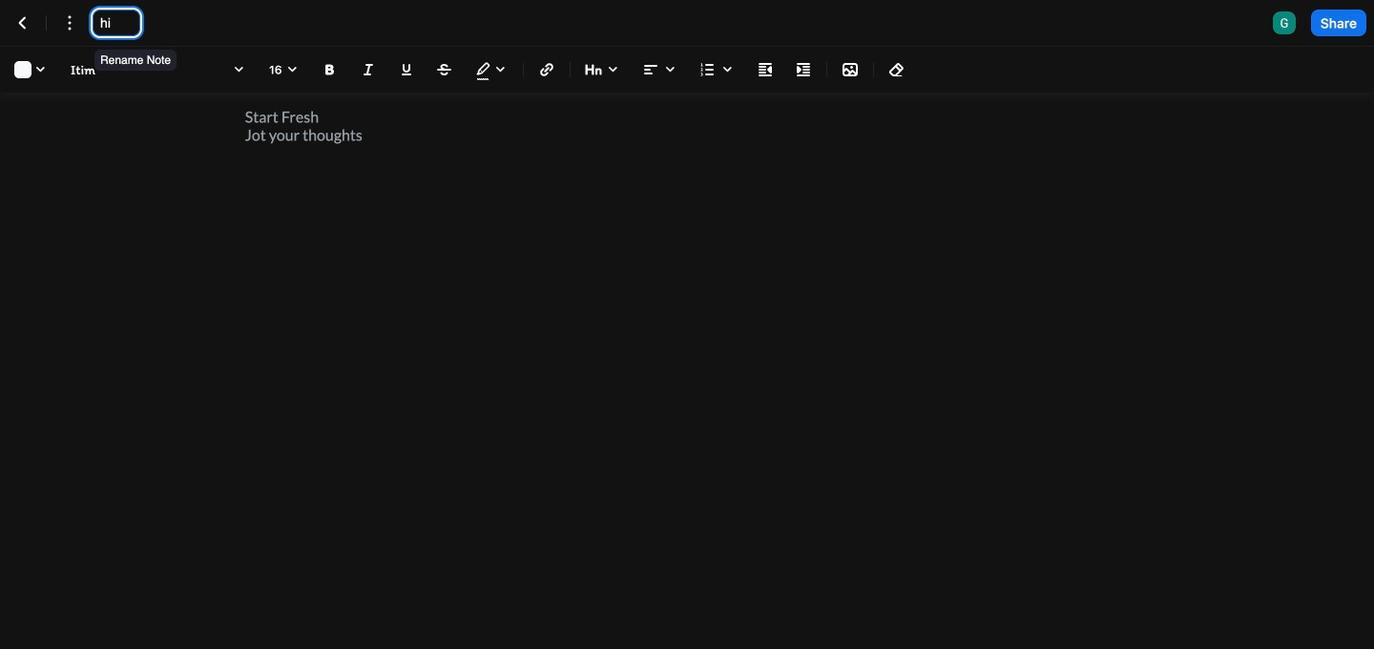 Task type: locate. For each thing, give the bounding box(es) containing it.
bold image
[[319, 58, 342, 81]]

tooltip
[[93, 36, 179, 73]]

italic image
[[357, 58, 380, 81]]

None text field
[[100, 13, 133, 33]]

all notes image
[[11, 11, 34, 34]]

clear style image
[[886, 58, 909, 81]]

more image
[[58, 11, 81, 34]]

insert image image
[[839, 58, 862, 81]]



Task type: describe. For each thing, give the bounding box(es) containing it.
decrease indent image
[[754, 58, 777, 81]]

generic name image
[[1274, 11, 1296, 34]]

link image
[[536, 58, 559, 81]]

increase indent image
[[793, 58, 815, 81]]

strikethrough image
[[433, 58, 456, 81]]

underline image
[[395, 58, 418, 81]]



Task type: vqa. For each thing, say whether or not it's contained in the screenshot.
"increase indent" icon
yes



